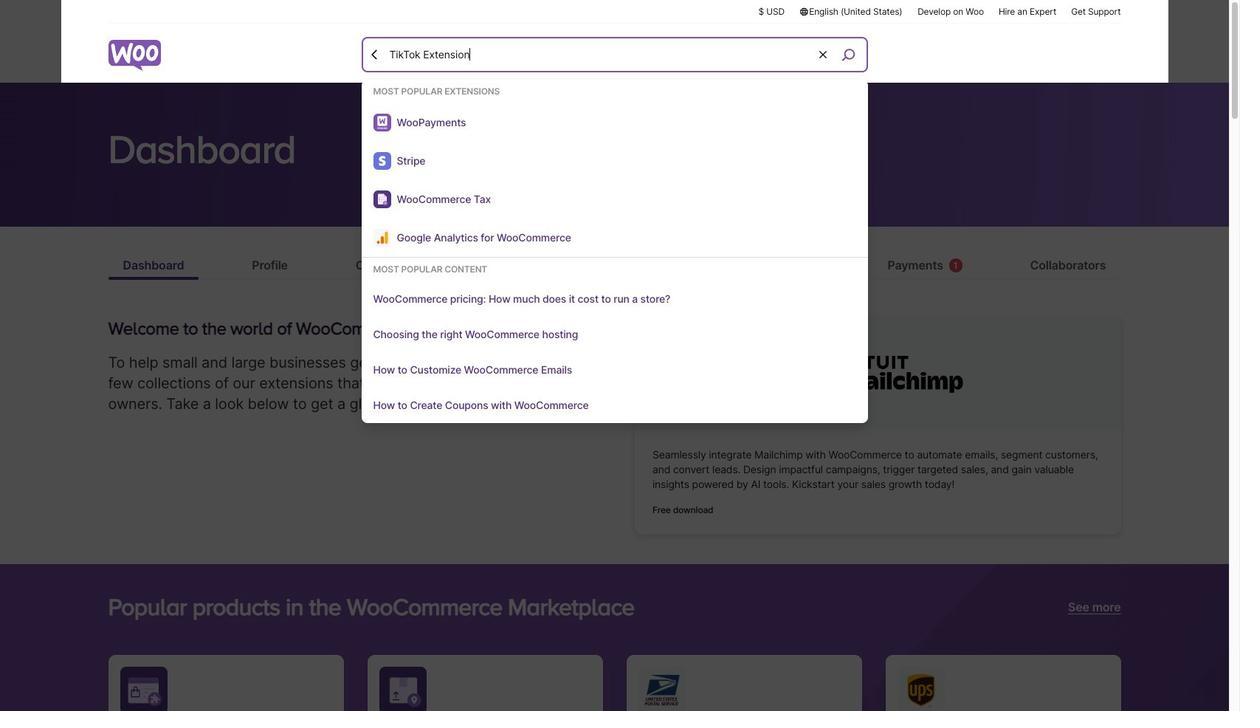 Task type: vqa. For each thing, say whether or not it's contained in the screenshot.
group
yes



Task type: locate. For each thing, give the bounding box(es) containing it.
list box
[[361, 86, 868, 423]]

group
[[361, 86, 868, 258], [361, 264, 868, 423]]

None search field
[[361, 37, 868, 423]]

0 vertical spatial group
[[361, 86, 868, 258]]

1 vertical spatial group
[[361, 264, 868, 423]]

1 group from the top
[[361, 86, 868, 258]]



Task type: describe. For each thing, give the bounding box(es) containing it.
Find extensions, themes, guides, and more… search field
[[386, 39, 817, 70]]

close search image
[[367, 47, 382, 62]]

2 group from the top
[[361, 264, 868, 423]]



